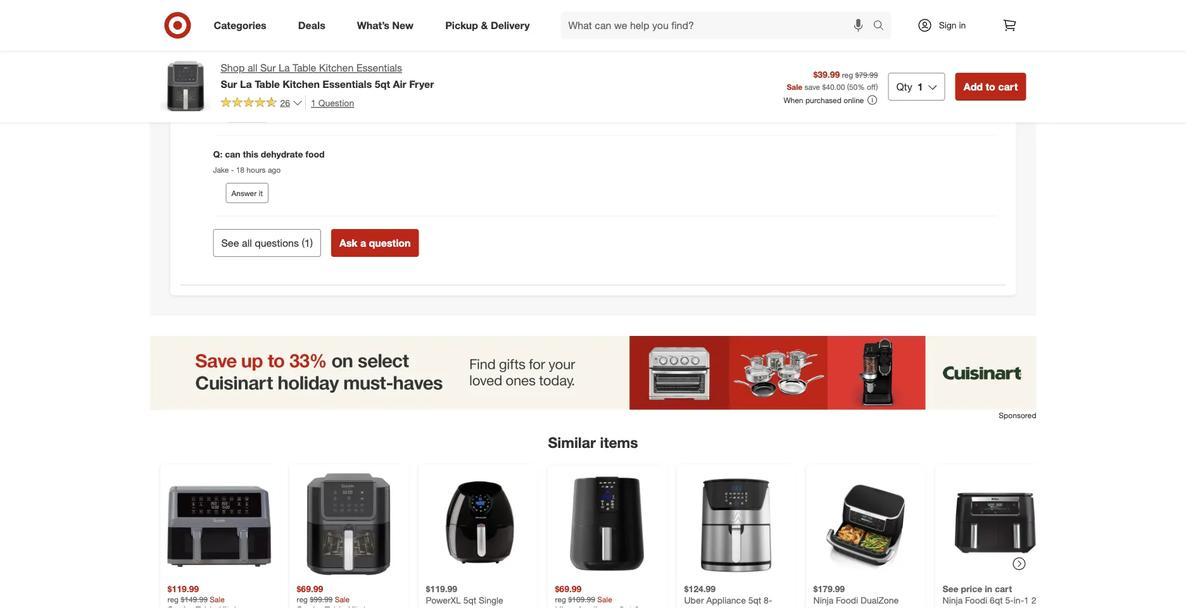 Task type: locate. For each thing, give the bounding box(es) containing it.
answer down 2pupcup
[[232, 108, 257, 117]]

2 ninja from the left
[[943, 595, 963, 606]]

answer it down 18
[[232, 188, 263, 198]]

essentials down what's new
[[357, 62, 402, 74]]

0 vertical spatial )
[[876, 82, 878, 91]]

sur la table kitchen essentials 11qt double basket air fryer image
[[168, 473, 272, 577]]

$119.99 for powerxl
[[426, 584, 458, 595]]

1 horizontal spatial foodi
[[966, 595, 988, 606]]

1 $69.99 from the left
[[297, 584, 323, 595]]

$179.99 ninja foodi dualzone flexbasket air fryer wit
[[814, 584, 912, 609]]

reg inside $119.99 reg $149.99 sale
[[168, 595, 179, 605]]

cart right the 'to'
[[999, 80, 1019, 93]]

26 link
[[221, 96, 303, 111]]

it for cancer
[[259, 108, 263, 117]]

0 horizontal spatial )
[[310, 237, 313, 249]]

reg up 50
[[842, 70, 854, 79]]

fryer down new
[[409, 78, 434, 90]]

1 horizontal spatial in
[[985, 584, 993, 595]]

1 horizontal spatial 5qt
[[464, 595, 477, 606]]

off
[[867, 82, 876, 91]]

q: left the are
[[213, 68, 223, 79]]

1 horizontal spatial ninja
[[943, 595, 963, 606]]

0 vertical spatial q:
[[213, 68, 223, 79]]

basket left the single
[[426, 606, 453, 609]]

basket down price
[[943, 606, 970, 609]]

0 horizontal spatial see
[[221, 237, 239, 249]]

kitchen up 26
[[283, 78, 320, 90]]

2 basket from the left
[[943, 606, 970, 609]]

today
[[251, 84, 270, 94]]

answer it button down 18
[[226, 183, 269, 203]]

$179.99
[[814, 584, 845, 595]]

1 answer from the top
[[232, 27, 257, 36]]

la
[[279, 62, 290, 74], [240, 78, 252, 90]]

delivery
[[491, 19, 530, 31]]

all
[[248, 62, 258, 74], [242, 237, 252, 249]]

answer it button for the
[[226, 102, 269, 123]]

1 horizontal spatial see
[[943, 584, 959, 595]]

answer it up the shop
[[232, 27, 263, 36]]

table up 26 link at the top left
[[255, 78, 280, 90]]

see for see price in cart ninja foodi 6qt 5-in-1 2- basket air fryer wit
[[943, 584, 959, 595]]

sale inside $69.99 reg $99.99 sale
[[335, 595, 350, 605]]

qty
[[897, 80, 913, 93]]

sale inside $119.99 reg $149.99 sale
[[210, 595, 225, 605]]

essentials
[[357, 62, 402, 74], [323, 78, 372, 90]]

) right questions
[[310, 237, 313, 249]]

see left price
[[943, 584, 959, 595]]

sale inside $39.99 reg $79.99 sale save $ 40.00 ( 50 % off )
[[787, 82, 803, 91]]

50
[[850, 82, 858, 91]]

it down "today"
[[259, 108, 263, 117]]

1 vertical spatial -
[[231, 165, 234, 175]]

air
[[393, 78, 407, 90], [456, 606, 467, 609], [860, 606, 871, 609], [973, 606, 984, 609]]

it
[[259, 27, 263, 36], [259, 108, 263, 117], [259, 188, 263, 198]]

1 horizontal spatial (
[[848, 82, 850, 91]]

it down hours
[[259, 188, 263, 198]]

fryer left black
[[469, 606, 489, 609]]

$69.99 inside $69.99 reg $99.99 sale
[[297, 584, 323, 595]]

0 horizontal spatial la
[[240, 78, 252, 90]]

3 answer it button from the top
[[226, 183, 269, 203]]

3 it from the top
[[259, 188, 263, 198]]

air left the single
[[456, 606, 467, 609]]

question
[[369, 237, 411, 249]]

( right 40.00 at top
[[848, 82, 850, 91]]

1 vertical spatial it
[[259, 108, 263, 117]]

( right questions
[[302, 237, 305, 249]]

0 vertical spatial answer it button
[[226, 21, 269, 42]]

$69.99
[[297, 584, 323, 595], [555, 584, 582, 595]]

1 vertical spatial q:
[[213, 148, 223, 160]]

1 horizontal spatial -
[[246, 84, 249, 94]]

1 $119.99 from the left
[[168, 584, 199, 595]]

q: can this dehydrate food jake - 18 hours ago
[[213, 148, 325, 175]]

1 vertical spatial in
[[985, 584, 993, 595]]

save
[[805, 82, 821, 91]]

add to cart
[[964, 80, 1019, 93]]

basket
[[426, 606, 453, 609], [943, 606, 970, 609]]

fryer right "flexbasket"
[[873, 606, 893, 609]]

$79.99
[[856, 70, 878, 79]]

ninja inside see price in cart ninja foodi 6qt 5-in-1 2- basket air fryer wit
[[943, 595, 963, 606]]

5qt right serious
[[375, 78, 390, 90]]

answer up the shop
[[232, 27, 257, 36]]

5qt left 8-
[[749, 595, 762, 606]]

foodi
[[836, 595, 859, 606], [966, 595, 988, 606]]

kitchen up question
[[319, 62, 354, 74]]

q: left the can
[[213, 148, 223, 160]]

pickup & delivery
[[446, 19, 530, 31]]

answer it down "today"
[[232, 108, 263, 117]]

2 vertical spatial answer it button
[[226, 183, 269, 203]]

0 vertical spatial la
[[279, 62, 290, 74]]

qty 1
[[897, 80, 924, 93]]

5qt left the single
[[464, 595, 477, 606]]

- left "today"
[[246, 84, 249, 94]]

ninja left 6qt
[[943, 595, 963, 606]]

$69.99 for $69.99 reg $99.99 sale
[[297, 584, 323, 595]]

$69.99 reg $99.99 sale
[[297, 584, 350, 605]]

see
[[221, 237, 239, 249], [943, 584, 959, 595]]

2 vertical spatial it
[[259, 188, 263, 198]]

sale right $109.99
[[598, 595, 613, 605]]

single
[[479, 595, 504, 606]]

26
[[280, 97, 290, 108]]

2 answer it button from the top
[[226, 102, 269, 123]]

sur down the shop
[[221, 78, 237, 90]]

1 ninja from the left
[[814, 595, 834, 606]]

sale
[[787, 82, 803, 91], [210, 595, 225, 605], [335, 595, 350, 605], [598, 595, 613, 605]]

0 vertical spatial see
[[221, 237, 239, 249]]

ninja right 8-
[[814, 595, 834, 606]]

1 horizontal spatial table
[[293, 62, 316, 74]]

2 vertical spatial answer it
[[232, 188, 263, 198]]

0 vertical spatial -
[[246, 84, 249, 94]]

0 horizontal spatial basket
[[426, 606, 453, 609]]

see left questions
[[221, 237, 239, 249]]

) right %
[[876, 82, 878, 91]]

fryer left in-
[[986, 606, 1006, 609]]

deals
[[298, 19, 326, 31]]

1 basket from the left
[[426, 606, 453, 609]]

2 vertical spatial answer
[[232, 188, 257, 198]]

what's new link
[[346, 11, 430, 39]]

1 horizontal spatial $119.99
[[426, 584, 458, 595]]

in right sign
[[960, 20, 967, 31]]

table
[[293, 62, 316, 74], [255, 78, 280, 90]]

it up the cancer
[[259, 27, 263, 36]]

basket inside $119.99 powerxl 5qt single basket air fryer - black
[[426, 606, 453, 609]]

reg left $99.99
[[297, 595, 308, 605]]

q: inside q: can this dehydrate food jake - 18 hours ago
[[213, 148, 223, 160]]

fryer
[[409, 78, 434, 90], [469, 606, 489, 609], [873, 606, 893, 609], [986, 606, 1006, 609]]

5qt
[[375, 78, 390, 90], [464, 595, 477, 606], [749, 595, 762, 606]]

table right the cancer
[[293, 62, 316, 74]]

all left questions
[[242, 237, 252, 249]]

foodi inside see price in cart ninja foodi 6qt 5-in-1 2- basket air fryer wit
[[966, 595, 988, 606]]

2 vertical spatial -
[[492, 606, 495, 609]]

sur right the
[[260, 62, 276, 74]]

foodi left 6qt
[[966, 595, 988, 606]]

- inside $119.99 powerxl 5qt single basket air fryer - black
[[492, 606, 495, 609]]

reg left $149.99
[[168, 595, 179, 605]]

la up 26
[[279, 62, 290, 74]]

1 left 2-
[[1025, 595, 1030, 606]]

q:
[[213, 68, 223, 79], [213, 148, 223, 160]]

2 horizontal spatial -
[[492, 606, 495, 609]]

to
[[986, 80, 996, 93]]

reg inside $69.99 reg $109.99 sale
[[555, 595, 566, 605]]

1 vertical spatial answer it button
[[226, 102, 269, 123]]

q: inside q: are the cancer warnings serious 2pupcup - today
[[213, 68, 223, 79]]

0 horizontal spatial in
[[960, 20, 967, 31]]

$39.99
[[814, 69, 840, 80]]

2 it from the top
[[259, 108, 263, 117]]

0 horizontal spatial -
[[231, 165, 234, 175]]

answer it button up the shop
[[226, 21, 269, 42]]

0 vertical spatial (
[[848, 82, 850, 91]]

2 $69.99 from the left
[[555, 584, 582, 595]]

0 vertical spatial in
[[960, 20, 967, 31]]

digital
[[719, 606, 743, 609]]

0 vertical spatial table
[[293, 62, 316, 74]]

air right serious
[[393, 78, 407, 90]]

answer
[[232, 27, 257, 36], [232, 108, 257, 117], [232, 188, 257, 198]]

1 horizontal spatial )
[[876, 82, 878, 91]]

in right price
[[985, 584, 993, 595]]

all inside "shop all sur la table kitchen essentials sur la table kitchen essentials 5qt air fryer"
[[248, 62, 258, 74]]

$119.99
[[168, 584, 199, 595], [426, 584, 458, 595]]

all right the shop
[[248, 62, 258, 74]]

ninja
[[814, 595, 834, 606], [943, 595, 963, 606]]

foodi left dualzone
[[836, 595, 859, 606]]

1 vertical spatial kitchen
[[283, 78, 320, 90]]

1 vertical spatial answer
[[232, 108, 257, 117]]

2 horizontal spatial 5qt
[[749, 595, 762, 606]]

- left 18
[[231, 165, 234, 175]]

answer it
[[232, 27, 263, 36], [232, 108, 263, 117], [232, 188, 263, 198]]

reg inside $69.99 reg $99.99 sale
[[297, 595, 308, 605]]

$119.99 inside $119.99 reg $149.99 sale
[[168, 584, 199, 595]]

similar items region
[[150, 336, 1055, 609]]

1 foodi from the left
[[836, 595, 859, 606]]

answer it button down "today"
[[226, 102, 269, 123]]

essentials up question
[[323, 78, 372, 90]]

1 vertical spatial (
[[302, 237, 305, 249]]

air down price
[[973, 606, 984, 609]]

answer down 18
[[232, 188, 257, 198]]

1 horizontal spatial la
[[279, 62, 290, 74]]

1 q: from the top
[[213, 68, 223, 79]]

ninja foodi 6qt 5-in-1 2-basket air fryer with dualzone technology - dz090 image
[[943, 473, 1047, 577]]

1 vertical spatial la
[[240, 78, 252, 90]]

sale right $99.99
[[335, 595, 350, 605]]

0 horizontal spatial 5qt
[[375, 78, 390, 90]]

3 answer from the top
[[232, 188, 257, 198]]

answer it button for this
[[226, 183, 269, 203]]

-
[[246, 84, 249, 94], [231, 165, 234, 175], [492, 606, 495, 609]]

0 vertical spatial answer
[[232, 27, 257, 36]]

sale right $149.99
[[210, 595, 225, 605]]

2 q: from the top
[[213, 148, 223, 160]]

0 vertical spatial all
[[248, 62, 258, 74]]

2 answer it from the top
[[232, 108, 263, 117]]

ninja foodi dualzone flexbasket air fryer with 7-qt megazone dz071 image
[[814, 473, 918, 577]]

reg left $109.99
[[555, 595, 566, 605]]

air right "flexbasket"
[[860, 606, 871, 609]]

1 left question
[[311, 97, 316, 108]]

image of sur la table kitchen essentials 5qt air fryer image
[[160, 61, 211, 112]]

1 vertical spatial table
[[255, 78, 280, 90]]

cart
[[999, 80, 1019, 93], [995, 584, 1013, 595]]

answer it for this
[[232, 188, 263, 198]]

1 horizontal spatial sur
[[260, 62, 276, 74]]

flexbasket
[[814, 606, 858, 609]]

1 vertical spatial see
[[943, 584, 959, 595]]

0 vertical spatial answer it
[[232, 27, 263, 36]]

reg inside $39.99 reg $79.99 sale save $ 40.00 ( 50 % off )
[[842, 70, 854, 79]]

all for see
[[242, 237, 252, 249]]

2 $119.99 from the left
[[426, 584, 458, 595]]

3 answer it from the top
[[232, 188, 263, 198]]

question
[[319, 97, 354, 108]]

2 foodi from the left
[[966, 595, 988, 606]]

sale for $69.99 reg $109.99 sale
[[598, 595, 613, 605]]

- inside q: are the cancer warnings serious 2pupcup - today
[[246, 84, 249, 94]]

basket inside see price in cart ninja foodi 6qt 5-in-1 2- basket air fryer wit
[[943, 606, 970, 609]]

see inside see price in cart ninja foodi 6qt 5-in-1 2- basket air fryer wit
[[943, 584, 959, 595]]

similar items
[[548, 434, 638, 452]]

see price in cart ninja foodi 6qt 5-in-1 2- basket air fryer wit
[[943, 584, 1040, 609]]

$69.99 inside $69.99 reg $109.99 sale
[[555, 584, 582, 595]]

air inside "shop all sur la table kitchen essentials sur la table kitchen essentials 5qt air fryer"
[[393, 78, 407, 90]]

$119.99 inside $119.99 powerxl 5qt single basket air fryer - black
[[426, 584, 458, 595]]

1 vertical spatial answer it
[[232, 108, 263, 117]]

1 answer it button from the top
[[226, 21, 269, 42]]

0 horizontal spatial foodi
[[836, 595, 859, 606]]

1 vertical spatial sur
[[221, 78, 237, 90]]

0 horizontal spatial $69.99
[[297, 584, 323, 595]]

2 answer from the top
[[232, 108, 257, 117]]

advertisement region
[[150, 336, 1037, 411]]

0 vertical spatial cart
[[999, 80, 1019, 93]]

in
[[960, 20, 967, 31], [985, 584, 993, 595]]

0 vertical spatial it
[[259, 27, 263, 36]]

what's
[[357, 19, 390, 31]]

la right the are
[[240, 78, 252, 90]]

0 horizontal spatial ninja
[[814, 595, 834, 606]]

1 answer it from the top
[[232, 27, 263, 36]]

1 vertical spatial all
[[242, 237, 252, 249]]

1 vertical spatial cart
[[995, 584, 1013, 595]]

reg
[[842, 70, 854, 79], [168, 595, 179, 605], [297, 595, 308, 605], [555, 595, 566, 605]]

5qt inside the $124.99 uber appliance 5qt 8- function digital touc
[[749, 595, 762, 606]]

1 question
[[311, 97, 354, 108]]

1 vertical spatial )
[[310, 237, 313, 249]]

0 horizontal spatial $119.99
[[168, 584, 199, 595]]

powerxl 5qt single basket air fryer - black image
[[426, 473, 530, 577]]

1 horizontal spatial basket
[[943, 606, 970, 609]]

cart left in-
[[995, 584, 1013, 595]]

5qt inside "shop all sur la table kitchen essentials sur la table kitchen essentials 5qt air fryer"
[[375, 78, 390, 90]]

sale inside $69.99 reg $109.99 sale
[[598, 595, 613, 605]]

ninja inside $179.99 ninja foodi dualzone flexbasket air fryer wit
[[814, 595, 834, 606]]

( inside $39.99 reg $79.99 sale save $ 40.00 ( 50 % off )
[[848, 82, 850, 91]]

sale up when
[[787, 82, 803, 91]]

1 horizontal spatial $69.99
[[555, 584, 582, 595]]

- left black
[[492, 606, 495, 609]]



Task type: describe. For each thing, give the bounding box(es) containing it.
add to cart button
[[956, 73, 1027, 101]]

see for see all questions ( 1 )
[[221, 237, 239, 249]]

reg for $39.99 reg $79.99 sale save $ 40.00 ( 50 % off )
[[842, 70, 854, 79]]

sale for $119.99 reg $149.99 sale
[[210, 595, 225, 605]]

1 right questions
[[305, 237, 310, 249]]

ago
[[268, 165, 281, 175]]

) inside $39.99 reg $79.99 sale save $ 40.00 ( 50 % off )
[[876, 82, 878, 91]]

%
[[858, 82, 865, 91]]

1 it from the top
[[259, 27, 263, 36]]

food
[[306, 148, 325, 160]]

black
[[498, 606, 520, 609]]

new
[[392, 19, 414, 31]]

sign
[[939, 20, 957, 31]]

fryer inside see price in cart ninja foodi 6qt 5-in-1 2- basket air fryer wit
[[986, 606, 1006, 609]]

0 horizontal spatial (
[[302, 237, 305, 249]]

- inside q: can this dehydrate food jake - 18 hours ago
[[231, 165, 234, 175]]

pickup
[[446, 19, 478, 31]]

40.00
[[826, 82, 845, 91]]

shop all sur la table kitchen essentials sur la table kitchen essentials 5qt air fryer
[[221, 62, 434, 90]]

warnings
[[290, 68, 328, 79]]

air inside see price in cart ninja foodi 6qt 5-in-1 2- basket air fryer wit
[[973, 606, 984, 609]]

- for $119.99
[[492, 606, 495, 609]]

ask
[[340, 237, 358, 249]]

what's new
[[357, 19, 414, 31]]

add
[[964, 80, 983, 93]]

powerxl
[[426, 595, 461, 606]]

in inside 'sign in' link
[[960, 20, 967, 31]]

when purchased online
[[784, 95, 865, 105]]

jake
[[213, 165, 229, 175]]

appliance
[[707, 595, 746, 606]]

can
[[225, 148, 241, 160]]

$149.99
[[181, 595, 208, 605]]

questions
[[255, 237, 299, 249]]

What can we help you find? suggestions appear below search field
[[561, 11, 877, 39]]

sign in
[[939, 20, 967, 31]]

2-
[[1032, 595, 1040, 606]]

cart inside button
[[999, 80, 1019, 93]]

- for 2pupcup - today
[[246, 84, 249, 94]]

function
[[685, 606, 717, 609]]

answer for the
[[232, 108, 257, 117]]

items
[[600, 434, 638, 452]]

purchased
[[806, 95, 842, 105]]

pickup & delivery link
[[435, 11, 546, 39]]

1 inside see price in cart ninja foodi 6qt 5-in-1 2- basket air fryer wit
[[1025, 595, 1030, 606]]

fryer inside "shop all sur la table kitchen essentials sur la table kitchen essentials 5qt air fryer"
[[409, 78, 434, 90]]

fryer inside $179.99 ninja foodi dualzone flexbasket air fryer wit
[[873, 606, 893, 609]]

0 vertical spatial kitchen
[[319, 62, 354, 74]]

0 horizontal spatial table
[[255, 78, 280, 90]]

see all questions ( 1 )
[[221, 237, 313, 249]]

in inside see price in cart ninja foodi 6qt 5-in-1 2- basket air fryer wit
[[985, 584, 993, 595]]

this
[[243, 148, 258, 160]]

$119.99 powerxl 5qt single basket air fryer - black
[[426, 584, 520, 609]]

in-
[[1014, 595, 1025, 606]]

are
[[225, 68, 240, 79]]

a
[[361, 237, 366, 249]]

dualzone
[[861, 595, 899, 606]]

$124.99 uber appliance 5qt 8- function digital touc
[[685, 584, 787, 609]]

sur la table kitchen essentials 8qt air fryer black image
[[297, 473, 401, 577]]

serious
[[331, 68, 362, 79]]

8-
[[764, 595, 773, 606]]

$69.99 reg $109.99 sale
[[555, 584, 613, 605]]

air inside $179.99 ninja foodi dualzone flexbasket air fryer wit
[[860, 606, 871, 609]]

deals link
[[287, 11, 341, 39]]

2pupcup
[[213, 84, 244, 94]]

reg for $69.99 reg $109.99 sale
[[555, 595, 566, 605]]

it for dehydrate
[[259, 188, 263, 198]]

1 question link
[[305, 96, 354, 110]]

ask a question button
[[331, 229, 419, 257]]

q: are the cancer warnings serious 2pupcup - today
[[213, 68, 362, 94]]

categories
[[214, 19, 267, 31]]

1 right qty
[[918, 80, 924, 93]]

q: for q: are the cancer warnings serious
[[213, 68, 223, 79]]

cancer
[[258, 68, 287, 79]]

6qt
[[990, 595, 1003, 606]]

sponsored
[[999, 411, 1037, 421]]

sale for $69.99 reg $99.99 sale
[[335, 595, 350, 605]]

reg for $119.99 reg $149.99 sale
[[168, 595, 179, 605]]

$109.99
[[569, 595, 596, 605]]

18
[[236, 165, 245, 175]]

categories link
[[203, 11, 282, 39]]

$124.99
[[685, 584, 716, 595]]

$
[[823, 82, 826, 91]]

search button
[[868, 11, 898, 42]]

shop
[[221, 62, 245, 74]]

air inside $119.99 powerxl 5qt single basket air fryer - black
[[456, 606, 467, 609]]

price
[[962, 584, 983, 595]]

dehydrate
[[261, 148, 303, 160]]

hours
[[247, 165, 266, 175]]

0 horizontal spatial sur
[[221, 78, 237, 90]]

search
[[868, 20, 898, 33]]

foodi inside $179.99 ninja foodi dualzone flexbasket air fryer wit
[[836, 595, 859, 606]]

sale for $39.99 reg $79.99 sale save $ 40.00 ( 50 % off )
[[787, 82, 803, 91]]

online
[[844, 95, 865, 105]]

1 vertical spatial essentials
[[323, 78, 372, 90]]

$99.99
[[310, 595, 333, 605]]

uber appliance 5qt 8-function digital touch screen air fryer xl premium - stainless steel image
[[685, 473, 789, 577]]

reg for $69.99 reg $99.99 sale
[[297, 595, 308, 605]]

fryer inside $119.99 powerxl 5qt single basket air fryer - black
[[469, 606, 489, 609]]

5-
[[1006, 595, 1014, 606]]

uber
[[685, 595, 704, 606]]

5qt inside $119.99 powerxl 5qt single basket air fryer - black
[[464, 595, 477, 606]]

when
[[784, 95, 804, 105]]

ask a question
[[340, 237, 411, 249]]

$39.99 reg $79.99 sale save $ 40.00 ( 50 % off )
[[787, 69, 878, 91]]

&
[[481, 19, 488, 31]]

answer for this
[[232, 188, 257, 198]]

q: for q: can this dehydrate food
[[213, 148, 223, 160]]

$69.99 for $69.99 reg $109.99 sale
[[555, 584, 582, 595]]

0 vertical spatial sur
[[260, 62, 276, 74]]

sign in link
[[907, 11, 986, 39]]

all for shop
[[248, 62, 258, 74]]

answer it for the
[[232, 108, 263, 117]]

$119.99 for reg
[[168, 584, 199, 595]]

similar
[[548, 434, 596, 452]]

$119.99 reg $149.99 sale
[[168, 584, 225, 605]]

uber appliance 5qt 8-function guided digital air fryer - black image
[[555, 473, 659, 577]]

0 vertical spatial essentials
[[357, 62, 402, 74]]

the
[[242, 68, 256, 79]]

cart inside see price in cart ninja foodi 6qt 5-in-1 2- basket air fryer wit
[[995, 584, 1013, 595]]



Task type: vqa. For each thing, say whether or not it's contained in the screenshot.
Weekly
no



